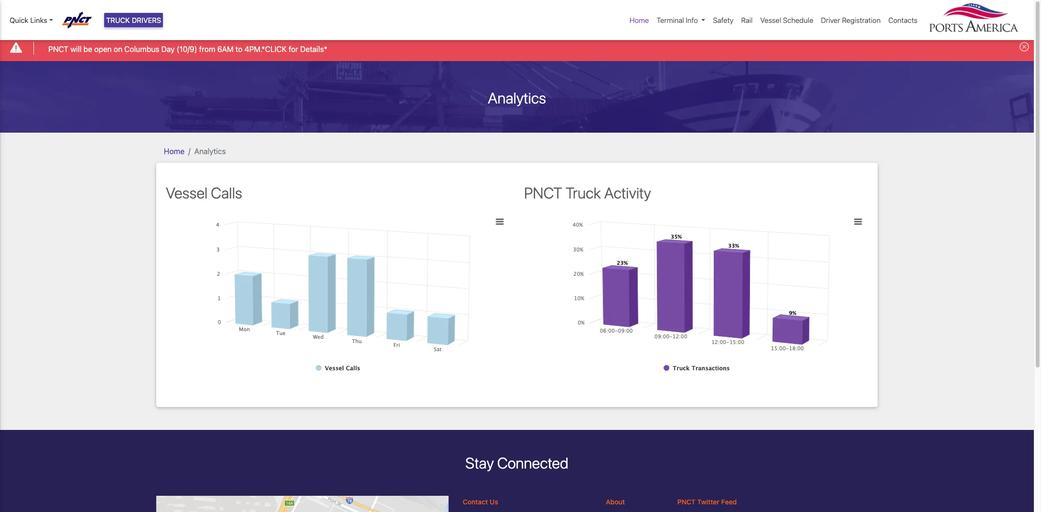 Task type: describe. For each thing, give the bounding box(es) containing it.
1 horizontal spatial home
[[630, 16, 649, 24]]

to
[[236, 45, 243, 53]]

terminal
[[657, 16, 684, 24]]

truck drivers link
[[104, 13, 163, 27]]

drivers
[[132, 16, 161, 24]]

connected
[[497, 454, 569, 473]]

calls
[[211, 184, 242, 202]]

1 horizontal spatial analytics
[[488, 89, 546, 107]]

for
[[289, 45, 298, 53]]

columbus
[[124, 45, 159, 53]]

truck inside truck drivers link
[[106, 16, 130, 24]]

safety link
[[709, 11, 738, 29]]

terminal info
[[657, 16, 698, 24]]

driver registration
[[821, 16, 881, 24]]

0 horizontal spatial home
[[164, 147, 185, 156]]

pnct will be open on columbus day (10/9) from 6am to 4pm.*click for details* link
[[48, 43, 327, 55]]

terminal info link
[[653, 11, 709, 29]]

vessel schedule link
[[757, 11, 817, 29]]

4pm.*click
[[245, 45, 287, 53]]

pnct will be open on columbus day (10/9) from 6am to 4pm.*click for details*
[[48, 45, 327, 53]]

contact
[[463, 499, 488, 507]]

quick
[[10, 16, 28, 24]]

quick links link
[[10, 15, 53, 26]]

vessel calls
[[166, 184, 242, 202]]

driver registration link
[[817, 11, 885, 29]]

stay
[[466, 454, 494, 473]]

pnct for pnct truck activity
[[524, 184, 562, 202]]

quick links
[[10, 16, 47, 24]]

contacts link
[[885, 11, 922, 29]]

truck drivers
[[106, 16, 161, 24]]

vessel for vessel calls
[[166, 184, 208, 202]]

0 horizontal spatial analytics
[[194, 147, 226, 156]]

rail link
[[738, 11, 757, 29]]

feed
[[721, 499, 737, 507]]

vessel schedule
[[760, 16, 814, 24]]

1 vertical spatial home link
[[164, 147, 185, 156]]

be
[[84, 45, 92, 53]]

info
[[686, 16, 698, 24]]

0 vertical spatial home link
[[626, 11, 653, 29]]



Task type: locate. For each thing, give the bounding box(es) containing it.
home link
[[626, 11, 653, 29], [164, 147, 185, 156]]

driver
[[821, 16, 841, 24]]

contact us
[[463, 499, 498, 507]]

safety
[[713, 16, 734, 24]]

1 vertical spatial pnct
[[524, 184, 562, 202]]

2 vertical spatial pnct
[[678, 499, 696, 507]]

truck left drivers
[[106, 16, 130, 24]]

open
[[94, 45, 112, 53]]

rail
[[741, 16, 753, 24]]

vessel for vessel schedule
[[760, 16, 781, 24]]

close image
[[1020, 42, 1029, 52]]

pnct for pnct will be open on columbus day (10/9) from 6am to 4pm.*click for details*
[[48, 45, 68, 53]]

from
[[199, 45, 215, 53]]

analytics
[[488, 89, 546, 107], [194, 147, 226, 156]]

0 horizontal spatial pnct
[[48, 45, 68, 53]]

pnct for pnct twitter feed
[[678, 499, 696, 507]]

pnct twitter feed
[[678, 499, 737, 507]]

0 vertical spatial vessel
[[760, 16, 781, 24]]

vessel right 'rail'
[[760, 16, 781, 24]]

contacts
[[889, 16, 918, 24]]

about
[[606, 499, 625, 507]]

schedule
[[783, 16, 814, 24]]

links
[[30, 16, 47, 24]]

details*
[[300, 45, 327, 53]]

us
[[490, 499, 498, 507]]

home
[[630, 16, 649, 24], [164, 147, 185, 156]]

1 vertical spatial vessel
[[166, 184, 208, 202]]

0 vertical spatial analytics
[[488, 89, 546, 107]]

truck left 'activity'
[[566, 184, 601, 202]]

will
[[70, 45, 82, 53]]

1 horizontal spatial truck
[[566, 184, 601, 202]]

truck
[[106, 16, 130, 24], [566, 184, 601, 202]]

registration
[[842, 16, 881, 24]]

stay connected
[[466, 454, 569, 473]]

0 horizontal spatial home link
[[164, 147, 185, 156]]

1 vertical spatial home
[[164, 147, 185, 156]]

pnct
[[48, 45, 68, 53], [524, 184, 562, 202], [678, 499, 696, 507]]

activity
[[604, 184, 651, 202]]

2 horizontal spatial pnct
[[678, 499, 696, 507]]

twitter
[[697, 499, 720, 507]]

pnct inside alert
[[48, 45, 68, 53]]

1 horizontal spatial pnct
[[524, 184, 562, 202]]

on
[[114, 45, 122, 53]]

0 vertical spatial pnct
[[48, 45, 68, 53]]

0 vertical spatial truck
[[106, 16, 130, 24]]

1 horizontal spatial vessel
[[760, 16, 781, 24]]

vessel inside "link"
[[760, 16, 781, 24]]

0 horizontal spatial truck
[[106, 16, 130, 24]]

(10/9)
[[177, 45, 197, 53]]

1 horizontal spatial home link
[[626, 11, 653, 29]]

day
[[161, 45, 175, 53]]

1 vertical spatial truck
[[566, 184, 601, 202]]

pnct will be open on columbus day (10/9) from 6am to 4pm.*click for details* alert
[[0, 35, 1034, 61]]

0 horizontal spatial vessel
[[166, 184, 208, 202]]

6am
[[217, 45, 234, 53]]

vessel left calls
[[166, 184, 208, 202]]

0 vertical spatial home
[[630, 16, 649, 24]]

pnct truck activity
[[524, 184, 651, 202]]

vessel
[[760, 16, 781, 24], [166, 184, 208, 202]]

1 vertical spatial analytics
[[194, 147, 226, 156]]



Task type: vqa. For each thing, say whether or not it's contained in the screenshot.
the for
yes



